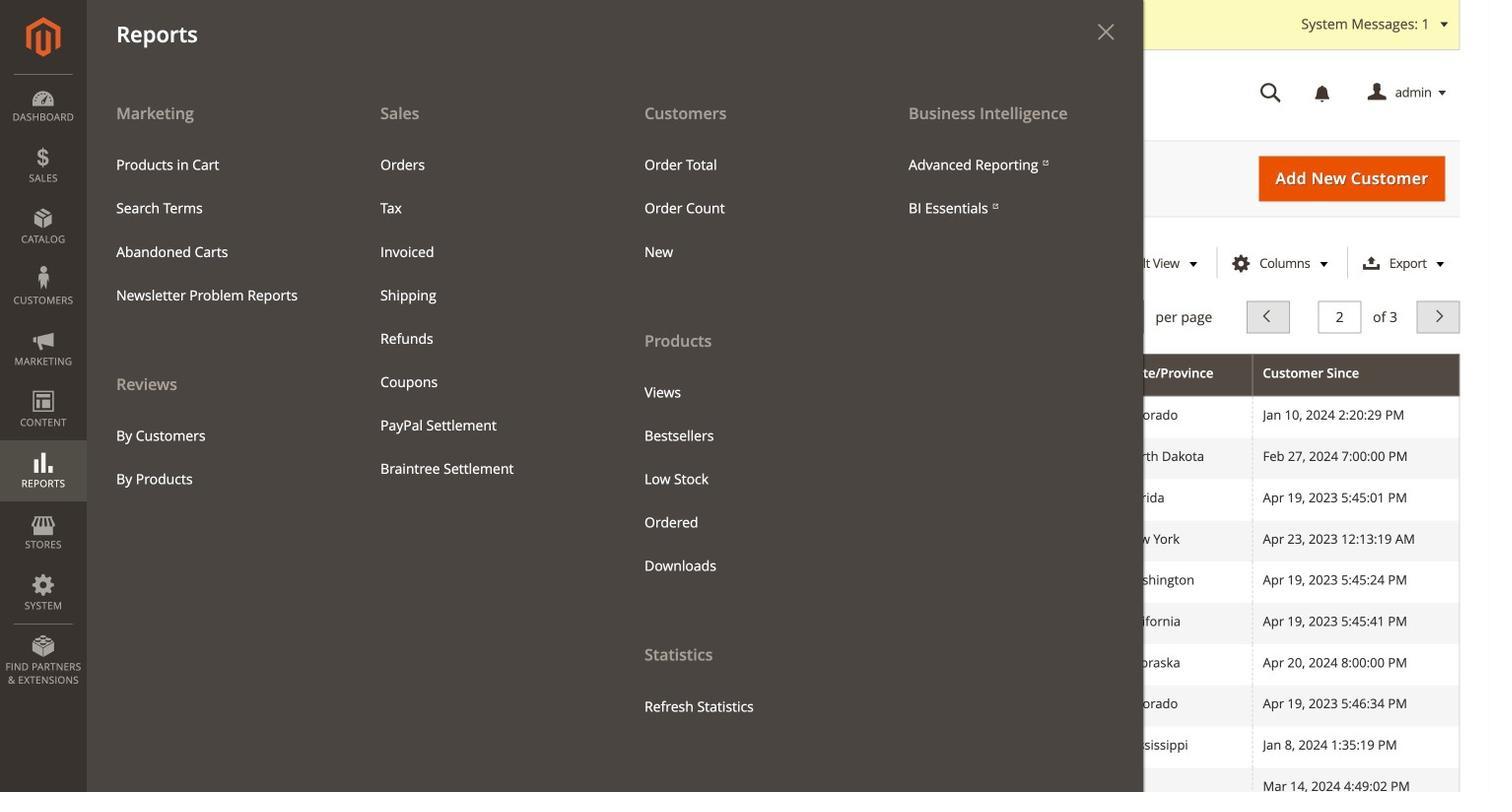 Task type: locate. For each thing, give the bounding box(es) containing it.
menu bar
[[0, 0, 1143, 793]]

magento admin panel image
[[26, 17, 61, 57]]

menu
[[87, 91, 1143, 793], [87, 91, 351, 501], [615, 91, 879, 729], [102, 144, 336, 317], [366, 144, 600, 491], [630, 144, 864, 274], [894, 144, 1129, 230], [630, 371, 864, 588], [102, 415, 336, 501]]

None number field
[[1318, 301, 1362, 334]]



Task type: describe. For each thing, give the bounding box(es) containing it.
Search by keyword text field
[[116, 247, 564, 279]]



Task type: vqa. For each thing, say whether or not it's contained in the screenshot.
number field
yes



